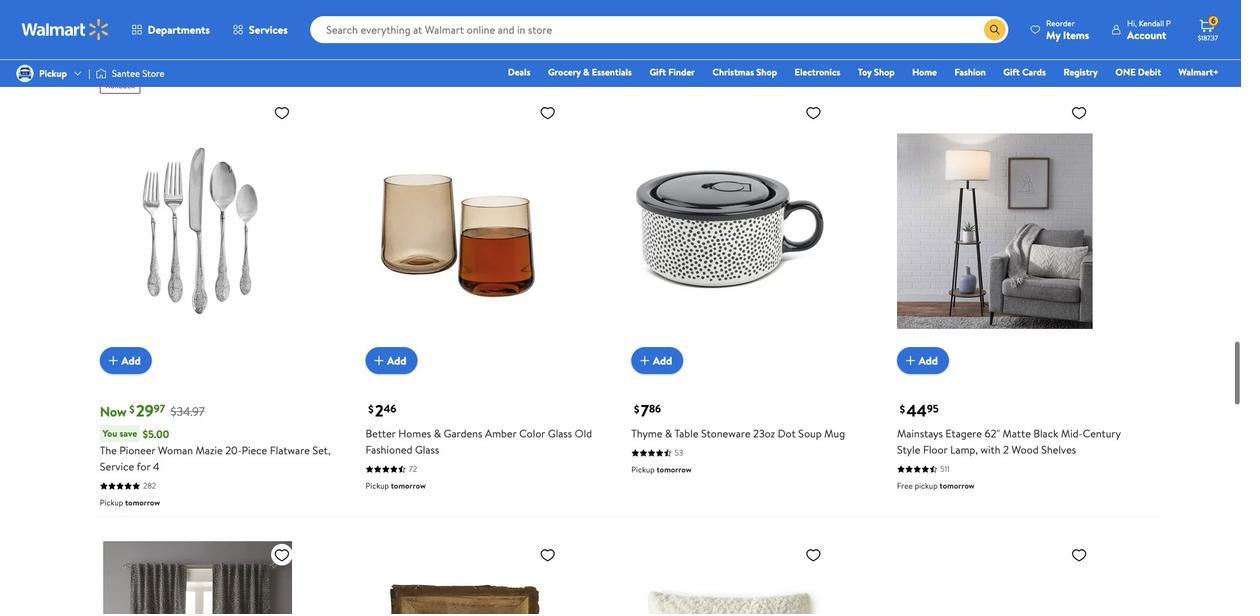 Task type: vqa. For each thing, say whether or not it's contained in the screenshot.
THE BY
no



Task type: locate. For each thing, give the bounding box(es) containing it.
tomorrow down the 511
[[940, 480, 975, 492]]

mainstays up style
[[897, 426, 943, 441]]

add to favorites list, mainstays rosette plush decorative square throw pillow, 22" x 22", ivory color image
[[805, 547, 822, 564]]

 image for pickup
[[16, 65, 34, 82]]

246
[[409, 38, 422, 49]]

29
[[136, 400, 154, 422]]

add button for 2
[[366, 348, 417, 375]]

2 up fashioned
[[375, 400, 384, 422]]

pickup
[[100, 14, 123, 26], [366, 55, 389, 66], [897, 55, 920, 66], [39, 67, 67, 80], [631, 464, 655, 476], [366, 480, 389, 492], [100, 497, 123, 509]]

& left gardens at the left of page
[[434, 426, 441, 441]]

wood
[[1012, 443, 1039, 458]]

add button
[[100, 348, 151, 375], [366, 348, 417, 375], [631, 348, 683, 375], [897, 348, 949, 375]]

add to cart image up "now"
[[105, 353, 121, 369]]

the
[[100, 443, 117, 458]]

0 horizontal spatial gift
[[650, 65, 666, 79]]

add up 86 on the bottom of the page
[[653, 353, 672, 368]]

finder
[[668, 65, 695, 79]]

$ left 29
[[129, 402, 135, 417]]

& inside maple sugar drizzle scented wax melts, better homes & gardens, 2.5 oz (1-pack)
[[401, 17, 408, 32]]

2 right with
[[1003, 443, 1009, 458]]

add button up the 46
[[366, 348, 417, 375]]

53
[[675, 447, 683, 459]]

reorder my items
[[1046, 17, 1089, 42]]

gift left 'finder'
[[650, 65, 666, 79]]

glass up the 72 on the bottom left of the page
[[415, 443, 439, 458]]

debit
[[1138, 65, 1161, 79]]

2 mainstays from the top
[[897, 426, 943, 441]]

pickup tomorrow
[[100, 14, 160, 26], [366, 55, 426, 66], [897, 55, 957, 66], [631, 464, 692, 476], [366, 480, 426, 492], [100, 497, 160, 509]]

christmas shop
[[713, 65, 777, 79]]

add to favorites list, better homes & gardens 400 tc hygro cotton pillowcases, standard/queen, aqua paisley, 2 piece image
[[1071, 547, 1087, 564]]

add to cart image for 44
[[903, 353, 919, 369]]

2 add to cart image from the left
[[637, 353, 653, 369]]

add up the 46
[[387, 353, 406, 368]]

mainstays inside mainstays 8x10 matted to 5x7 distressed white gallery tabletop picture frame
[[897, 1, 943, 16]]

homes down maple
[[366, 17, 399, 32]]

walmart+ link
[[1173, 65, 1225, 80]]

pickup down thyme
[[631, 464, 655, 476]]

2
[[375, 400, 384, 422], [1003, 443, 1009, 458]]

&
[[401, 17, 408, 32], [583, 65, 590, 79], [434, 426, 441, 441], [665, 426, 672, 441]]

add up 29
[[121, 353, 141, 368]]

add button up 86 on the bottom of the page
[[631, 348, 683, 375]]

tomorrow
[[125, 14, 160, 26], [391, 55, 426, 66], [922, 55, 957, 66], [657, 464, 692, 476], [391, 480, 426, 492], [940, 480, 975, 492], [125, 497, 160, 509]]

gift cards link
[[997, 65, 1052, 80]]

one
[[1116, 65, 1136, 79]]

1 $ from the left
[[129, 402, 135, 417]]

0 vertical spatial better
[[554, 1, 584, 16]]

$ 44 95
[[900, 400, 939, 422]]

1 horizontal spatial gift
[[1003, 65, 1020, 79]]

toy shop link
[[852, 65, 901, 80]]

$ for 2
[[368, 402, 374, 417]]

fashion link
[[949, 65, 992, 80]]

soup
[[798, 426, 822, 441]]

$ inside $ 2 46
[[368, 402, 374, 417]]

1 gift from the left
[[650, 65, 666, 79]]

0 vertical spatial homes
[[366, 17, 399, 32]]

better right melts,
[[554, 1, 584, 16]]

shop right the christmas
[[756, 65, 777, 79]]

add to cart image up 86 on the bottom of the page
[[637, 353, 653, 369]]

pickup tomorrow up santee
[[100, 14, 160, 26]]

$ left 7
[[634, 402, 639, 417]]

86
[[649, 402, 661, 417]]

mainstays for gallery
[[897, 1, 943, 16]]

0 vertical spatial mainstays
[[897, 1, 943, 16]]

santee store
[[112, 67, 165, 80]]

20-
[[225, 443, 242, 458]]

1 horizontal spatial glass
[[548, 426, 572, 441]]

4
[[153, 460, 160, 474]]

lamp,
[[950, 443, 978, 458]]

2 add button from the left
[[366, 348, 417, 375]]

better inside maple sugar drizzle scented wax melts, better homes & gardens, 2.5 oz (1-pack)
[[554, 1, 584, 16]]

(1-
[[487, 17, 498, 32]]

gift for gift finder
[[650, 65, 666, 79]]

mainstays etagere 62" matte black mid-century style floor lamp, with 2 wood shelves image
[[897, 99, 1093, 364]]

now $ 29 97 $34.97
[[100, 400, 205, 422]]

reorder
[[1046, 17, 1075, 29]]

$ left the 46
[[368, 402, 374, 417]]

tomorrow down 282
[[125, 497, 160, 509]]

add to cart image up 44
[[903, 353, 919, 369]]

pickup left |
[[39, 67, 67, 80]]

add button up 95
[[897, 348, 949, 375]]

511
[[940, 464, 950, 475]]

3 $ from the left
[[634, 402, 639, 417]]

better homes & gardens boucle blackout curtain panel, 50" x 84", black image
[[100, 542, 295, 615]]

& right grocery
[[583, 65, 590, 79]]

1 mainstays from the top
[[897, 1, 943, 16]]

2 gift from the left
[[1003, 65, 1020, 79]]

shelves
[[1041, 443, 1076, 458]]

sugar
[[397, 1, 423, 16]]

mainstays etagere 62" matte black mid-century style floor lamp, with 2 wood shelves
[[897, 426, 1121, 458]]

homes
[[366, 17, 399, 32], [398, 426, 431, 441]]

add for 2
[[387, 353, 406, 368]]

1 add button from the left
[[100, 348, 151, 375]]

1 add from the left
[[121, 353, 141, 368]]

1 horizontal spatial 2
[[1003, 443, 1009, 458]]

mainstays
[[897, 1, 943, 16], [897, 426, 943, 441]]

walmart+
[[1179, 65, 1219, 79]]

oz
[[471, 17, 485, 32]]

gardens,
[[411, 17, 452, 32]]

add button up "now"
[[100, 348, 151, 375]]

deals link
[[502, 65, 537, 80]]

2 $ from the left
[[368, 402, 374, 417]]

0 horizontal spatial add to cart image
[[105, 353, 121, 369]]

1 vertical spatial better
[[366, 426, 396, 441]]

scented
[[460, 1, 498, 16]]

$ 7 86
[[634, 400, 661, 422]]

1 horizontal spatial add to cart image
[[637, 353, 653, 369]]

mainstays rosette plush decorative square throw pillow, 22" x 22", ivory color image
[[631, 542, 827, 615]]

search icon image
[[990, 24, 1000, 35]]

add to favorites list, mainstays etagere 62" matte black mid-century style floor lamp, with 2 wood shelves image
[[1071, 105, 1087, 122]]

registry
[[1064, 65, 1098, 79]]

shop right toy
[[874, 65, 895, 79]]

0 horizontal spatial glass
[[415, 443, 439, 458]]

free pickup tomorrow
[[897, 480, 975, 492]]

2 add from the left
[[387, 353, 406, 368]]

home link
[[906, 65, 943, 80]]

0 vertical spatial 2
[[375, 400, 384, 422]]

gift finder
[[650, 65, 695, 79]]

4 add button from the left
[[897, 348, 949, 375]]

$
[[129, 402, 135, 417], [368, 402, 374, 417], [634, 402, 639, 417], [900, 402, 905, 417]]

add to cart image for $34.97
[[105, 353, 121, 369]]

add up 95
[[919, 353, 938, 368]]

282
[[143, 480, 156, 492]]

0 horizontal spatial shop
[[756, 65, 777, 79]]

add to favorites list, better homes & gardens amber color glass old fashioned glass image
[[540, 105, 556, 122]]

2 inside mainstays etagere 62" matte black mid-century style floor lamp, with 2 wood shelves
[[1003, 443, 1009, 458]]

$ inside $ 44 95
[[900, 402, 905, 417]]

thyme
[[631, 426, 663, 441]]

0 horizontal spatial  image
[[16, 65, 34, 82]]

add button for $34.97
[[100, 348, 151, 375]]

better inside better homes & gardens amber color glass old fashioned glass
[[366, 426, 396, 441]]

electronics
[[795, 65, 841, 79]]

gift for gift cards
[[1003, 65, 1020, 79]]

1 vertical spatial glass
[[415, 443, 439, 458]]

add to favorites list, better homes & gardens boucle blackout curtain panel, 50" x 84", black image
[[274, 547, 290, 564]]

1 add to cart image from the left
[[105, 353, 121, 369]]

126
[[675, 14, 686, 25]]

1 horizontal spatial shop
[[874, 65, 895, 79]]

pioneer
[[119, 443, 155, 458]]

electronics link
[[789, 65, 847, 80]]

add for $34.97
[[121, 353, 141, 368]]

& down sugar at the top
[[401, 17, 408, 32]]

1 vertical spatial 2
[[1003, 443, 1009, 458]]

3 add button from the left
[[631, 348, 683, 375]]

62"
[[985, 426, 1000, 441]]

home
[[912, 65, 937, 79]]

3 add from the left
[[653, 353, 672, 368]]

$ inside $ 7 86
[[634, 402, 639, 417]]

gift left cards
[[1003, 65, 1020, 79]]

walmart image
[[22, 19, 109, 40]]

glass
[[548, 426, 572, 441], [415, 443, 439, 458]]

 image right |
[[96, 67, 107, 80]]

homes inside maple sugar drizzle scented wax melts, better homes & gardens, 2.5 oz (1-pack)
[[366, 17, 399, 32]]

style
[[897, 443, 920, 458]]

3 add to cart image from the left
[[903, 353, 919, 369]]

gift finder link
[[643, 65, 701, 80]]

pickup tomorrow down 282
[[100, 497, 160, 509]]

Walmart Site-Wide search field
[[310, 16, 1008, 43]]

add to cart image
[[105, 353, 121, 369], [637, 353, 653, 369], [903, 353, 919, 369]]

add to favorites list, thyme & table stoneware 23oz dot soup mug image
[[805, 105, 822, 122]]

one debit link
[[1109, 65, 1167, 80]]

0 horizontal spatial 2
[[375, 400, 384, 422]]

mainstays up gallery
[[897, 1, 943, 16]]

4 add from the left
[[919, 353, 938, 368]]

pickup up santee
[[100, 14, 123, 26]]

 image down walmart 'image'
[[16, 65, 34, 82]]

4 $ from the left
[[900, 402, 905, 417]]

gardens
[[444, 426, 482, 441]]

mainstays inside mainstays etagere 62" matte black mid-century style floor lamp, with 2 wood shelves
[[897, 426, 943, 441]]

$ left 44
[[900, 402, 905, 417]]

1 shop from the left
[[756, 65, 777, 79]]

better up fashioned
[[366, 426, 396, 441]]

matte
[[1003, 426, 1031, 441]]

shop for toy shop
[[874, 65, 895, 79]]

1 vertical spatial mainstays
[[897, 426, 943, 441]]

better
[[554, 1, 584, 16], [366, 426, 396, 441]]

1 vertical spatial homes
[[398, 426, 431, 441]]

1 horizontal spatial  image
[[96, 67, 107, 80]]

amber
[[485, 426, 517, 441]]

glass left old
[[548, 426, 572, 441]]

0 horizontal spatial better
[[366, 426, 396, 441]]

2 shop from the left
[[874, 65, 895, 79]]

2 horizontal spatial add to cart image
[[903, 353, 919, 369]]

store
[[142, 67, 165, 80]]

homes up fashioned
[[398, 426, 431, 441]]

tomorrow down "246" on the left top of the page
[[391, 55, 426, 66]]

wax
[[501, 1, 520, 16]]

 image for santee store
[[96, 67, 107, 80]]

1 horizontal spatial better
[[554, 1, 584, 16]]

 image
[[16, 65, 34, 82], [96, 67, 107, 80]]



Task type: describe. For each thing, give the bounding box(es) containing it.
72
[[409, 464, 417, 475]]

registry link
[[1058, 65, 1104, 80]]

$5.00
[[143, 427, 169, 442]]

account
[[1127, 27, 1166, 42]]

with
[[981, 443, 1001, 458]]

white
[[1089, 1, 1117, 16]]

2.5
[[455, 17, 469, 32]]

97
[[154, 402, 165, 417]]

95
[[927, 402, 939, 417]]

tomorrow up santee store
[[125, 14, 160, 26]]

add button for 44
[[897, 348, 949, 375]]

$ for 7
[[634, 402, 639, 417]]

thyme & table stoneware 23oz dot soup mug image
[[631, 99, 827, 364]]

now
[[100, 403, 127, 421]]

pickup tomorrow down the 93
[[897, 55, 957, 66]]

old
[[575, 426, 592, 441]]

woman
[[158, 443, 193, 458]]

thyme & table stoneware 23oz dot soup mug
[[631, 426, 845, 441]]

44
[[907, 400, 927, 422]]

tomorrow down 53
[[657, 464, 692, 476]]

mainstays 8x10 matted to 5x7 distressed white gallery tabletop picture frame
[[897, 1, 1117, 32]]

23oz
[[753, 426, 775, 441]]

gallery
[[897, 17, 930, 32]]

deals
[[508, 65, 530, 79]]

pickup down service at the left of the page
[[100, 497, 123, 509]]

gift cards
[[1003, 65, 1046, 79]]

7
[[641, 400, 649, 422]]

the pioneer woman mazie 20-piece flatware set, service for 4 image
[[100, 99, 295, 364]]

pickup down maple
[[366, 55, 389, 66]]

$ 2 46
[[368, 400, 396, 422]]

add for 7
[[653, 353, 672, 368]]

grocery & essentials
[[548, 65, 632, 79]]

hi,
[[1127, 17, 1137, 29]]

mainstays 5x7 live edge tabletop picture frame image
[[366, 542, 561, 615]]

$ for 44
[[900, 402, 905, 417]]

mainstays for style
[[897, 426, 943, 441]]

5x7
[[1019, 1, 1035, 16]]

pickup
[[915, 480, 938, 492]]

& left table
[[665, 426, 672, 441]]

grocery
[[548, 65, 581, 79]]

homes inside better homes & gardens amber color glass old fashioned glass
[[398, 426, 431, 441]]

services button
[[221, 13, 299, 46]]

pickup right toy shop
[[897, 55, 920, 66]]

table
[[675, 426, 699, 441]]

add to cart image for 7
[[637, 353, 653, 369]]

better homes & gardens 400 tc hygro cotton pillowcases, standard/queen, aqua paisley, 2 piece image
[[897, 542, 1093, 615]]

toy
[[858, 65, 872, 79]]

save
[[120, 427, 137, 441]]

maple sugar drizzle scented wax melts, better homes & gardens, 2.5 oz (1-pack)
[[366, 1, 584, 32]]

christmas
[[713, 65, 754, 79]]

kendall
[[1139, 17, 1164, 29]]

p
[[1166, 17, 1171, 29]]

rollback
[[105, 80, 135, 91]]

add button for 7
[[631, 348, 683, 375]]

shop for christmas shop
[[756, 65, 777, 79]]

& inside better homes & gardens amber color glass old fashioned glass
[[434, 426, 441, 441]]

tomorrow down the 72 on the bottom left of the page
[[391, 480, 426, 492]]

$ inside the now $ 29 97 $34.97
[[129, 402, 135, 417]]

add to cart image
[[371, 353, 387, 369]]

departments
[[148, 22, 210, 37]]

etagere
[[946, 426, 982, 441]]

$187.37
[[1198, 33, 1218, 42]]

tabletop
[[933, 17, 973, 32]]

0 vertical spatial glass
[[548, 426, 572, 441]]

6 $187.37
[[1198, 15, 1218, 42]]

essentials
[[592, 65, 632, 79]]

93
[[940, 38, 949, 49]]

better homes & gardens amber color glass old fashioned glass
[[366, 426, 592, 458]]

matted
[[969, 1, 1004, 16]]

santee
[[112, 67, 140, 80]]

black
[[1034, 426, 1058, 441]]

grocery & essentials link
[[542, 65, 638, 80]]

tomorrow down the 93
[[922, 55, 957, 66]]

pickup tomorrow down "246" on the left top of the page
[[366, 55, 426, 66]]

color
[[519, 426, 545, 441]]

pack)
[[498, 17, 524, 32]]

fashioned
[[366, 443, 412, 458]]

|
[[89, 67, 90, 80]]

toy shop
[[858, 65, 895, 79]]

my
[[1046, 27, 1061, 42]]

cards
[[1022, 65, 1046, 79]]

services
[[249, 22, 288, 37]]

items
[[1063, 27, 1089, 42]]

you
[[103, 427, 117, 441]]

maple
[[366, 1, 394, 16]]

melts,
[[523, 1, 551, 16]]

46
[[384, 402, 396, 417]]

pickup tomorrow down the 72 on the bottom left of the page
[[366, 480, 426, 492]]

add to favorites list, mainstays 5x7 live edge tabletop picture frame image
[[540, 547, 556, 564]]

picture
[[975, 17, 1009, 32]]

christmas shop link
[[706, 65, 783, 80]]

better homes & gardens amber color glass old fashioned glass image
[[366, 99, 561, 364]]

departments button
[[120, 13, 221, 46]]

Search search field
[[310, 16, 1008, 43]]

pickup down fashioned
[[366, 480, 389, 492]]

mazie
[[196, 443, 223, 458]]

for
[[137, 460, 150, 474]]

fashion
[[955, 65, 986, 79]]

8x10
[[946, 1, 967, 16]]

floor
[[923, 443, 948, 458]]

$34.97
[[171, 403, 205, 420]]

pickup tomorrow down 53
[[631, 464, 692, 476]]

6
[[1211, 15, 1216, 26]]

add to favorites list, the pioneer woman mazie 20-piece flatware set, service for 4 image
[[274, 105, 290, 122]]

add for 44
[[919, 353, 938, 368]]



